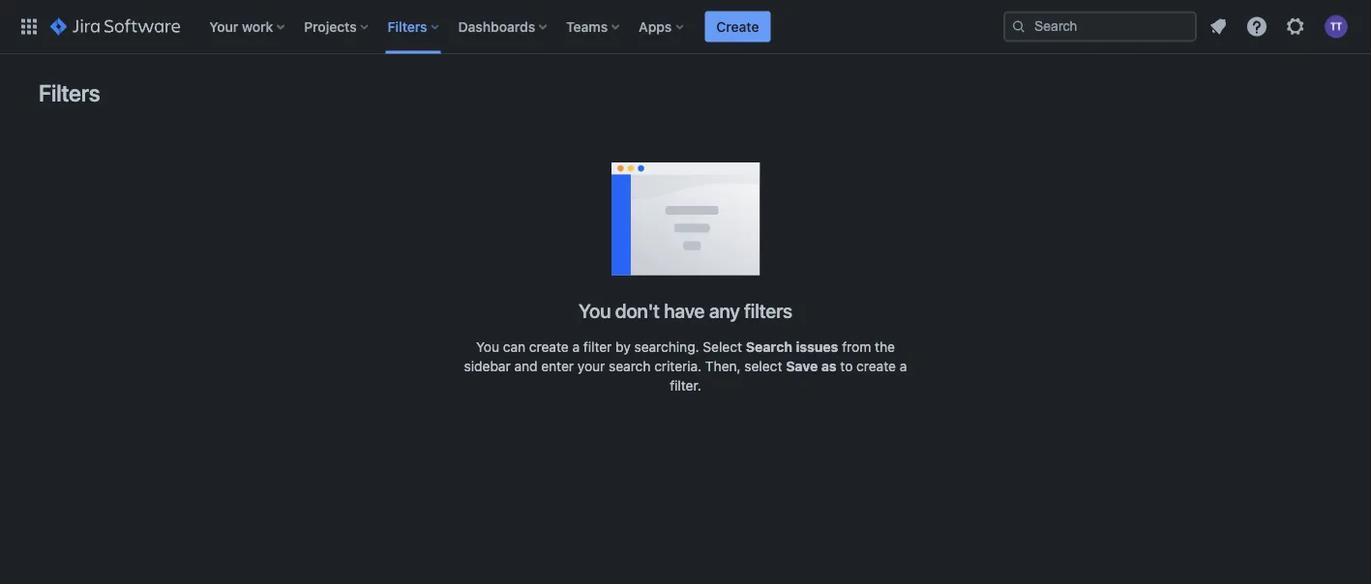 Task type: locate. For each thing, give the bounding box(es) containing it.
create
[[529, 339, 569, 355], [857, 359, 896, 375]]

1 horizontal spatial a
[[900, 359, 907, 375]]

0 vertical spatial a
[[573, 339, 580, 355]]

jira software image
[[50, 15, 180, 38], [50, 15, 180, 38]]

have
[[664, 299, 705, 322]]

sidebar
[[464, 359, 511, 375]]

dashboards button
[[453, 11, 555, 42]]

banner containing your work
[[0, 0, 1372, 54]]

search
[[609, 359, 651, 375]]

you up filter
[[579, 299, 611, 322]]

search
[[746, 339, 793, 355]]

1 vertical spatial a
[[900, 359, 907, 375]]

1 horizontal spatial create
[[857, 359, 896, 375]]

1 horizontal spatial you
[[579, 299, 611, 322]]

don't
[[615, 299, 660, 322]]

0 vertical spatial filters
[[388, 18, 427, 34]]

1 vertical spatial filters
[[39, 79, 100, 106]]

0 horizontal spatial you
[[476, 339, 500, 355]]

your profile and settings image
[[1325, 15, 1348, 38]]

filters down appswitcher icon
[[39, 79, 100, 106]]

create button
[[705, 11, 771, 42]]

1 vertical spatial you
[[476, 339, 500, 355]]

a right to
[[900, 359, 907, 375]]

save
[[786, 359, 818, 375]]

a inside to create a filter.
[[900, 359, 907, 375]]

a
[[573, 339, 580, 355], [900, 359, 907, 375]]

search image
[[1012, 19, 1027, 34]]

create up enter
[[529, 339, 569, 355]]

work
[[242, 18, 273, 34]]

filters
[[388, 18, 427, 34], [39, 79, 100, 106]]

can
[[503, 339, 526, 355]]

create down "the"
[[857, 359, 896, 375]]

your work
[[209, 18, 273, 34]]

your
[[209, 18, 238, 34]]

1 vertical spatial create
[[857, 359, 896, 375]]

apps
[[639, 18, 672, 34]]

then,
[[706, 359, 741, 375]]

by
[[616, 339, 631, 355]]

create
[[717, 18, 759, 34]]

1 horizontal spatial filters
[[388, 18, 427, 34]]

0 vertical spatial create
[[529, 339, 569, 355]]

banner
[[0, 0, 1372, 54]]

a left filter
[[573, 339, 580, 355]]

save as
[[786, 359, 837, 375]]

0 horizontal spatial a
[[573, 339, 580, 355]]

0 horizontal spatial create
[[529, 339, 569, 355]]

0 vertical spatial you
[[579, 299, 611, 322]]

you
[[579, 299, 611, 322], [476, 339, 500, 355]]

settings image
[[1285, 15, 1308, 38]]

help image
[[1246, 15, 1269, 38]]

to create a filter.
[[670, 359, 907, 394]]

you up 'sidebar' on the bottom
[[476, 339, 500, 355]]

filters right the "projects" popup button at the left top
[[388, 18, 427, 34]]



Task type: describe. For each thing, give the bounding box(es) containing it.
Search field
[[1004, 11, 1197, 42]]

criteria.
[[655, 359, 702, 375]]

dashboards
[[458, 18, 535, 34]]

and
[[514, 359, 538, 375]]

create inside to create a filter.
[[857, 359, 896, 375]]

teams
[[566, 18, 608, 34]]

your
[[578, 359, 605, 375]]

any
[[709, 299, 740, 322]]

enter
[[541, 359, 574, 375]]

apps button
[[633, 11, 691, 42]]

appswitcher icon image
[[17, 15, 41, 38]]

filters button
[[382, 11, 447, 42]]

filter.
[[670, 378, 702, 394]]

teams button
[[561, 11, 627, 42]]

select
[[745, 359, 783, 375]]

projects
[[304, 18, 357, 34]]

you don't have any filters
[[579, 299, 793, 322]]

you for you can create a filter by searching. select search issues
[[476, 339, 500, 355]]

0 horizontal spatial filters
[[39, 79, 100, 106]]

notifications image
[[1207, 15, 1230, 38]]

issues
[[796, 339, 839, 355]]

filter
[[584, 339, 612, 355]]

primary element
[[12, 0, 1004, 54]]

the
[[875, 339, 895, 355]]

filters
[[744, 299, 793, 322]]

you can create a filter by searching. select search issues
[[476, 339, 839, 355]]

from the sidebar and enter your search criteria. then, select
[[464, 339, 895, 375]]

you for you don't have any filters
[[579, 299, 611, 322]]

select
[[703, 339, 742, 355]]

projects button
[[298, 11, 376, 42]]

filters inside the filters popup button
[[388, 18, 427, 34]]

from
[[842, 339, 871, 355]]

as
[[822, 359, 837, 375]]

searching.
[[635, 339, 699, 355]]

your work button
[[204, 11, 293, 42]]

to
[[841, 359, 853, 375]]



Task type: vqa. For each thing, say whether or not it's contained in the screenshot.
fields
no



